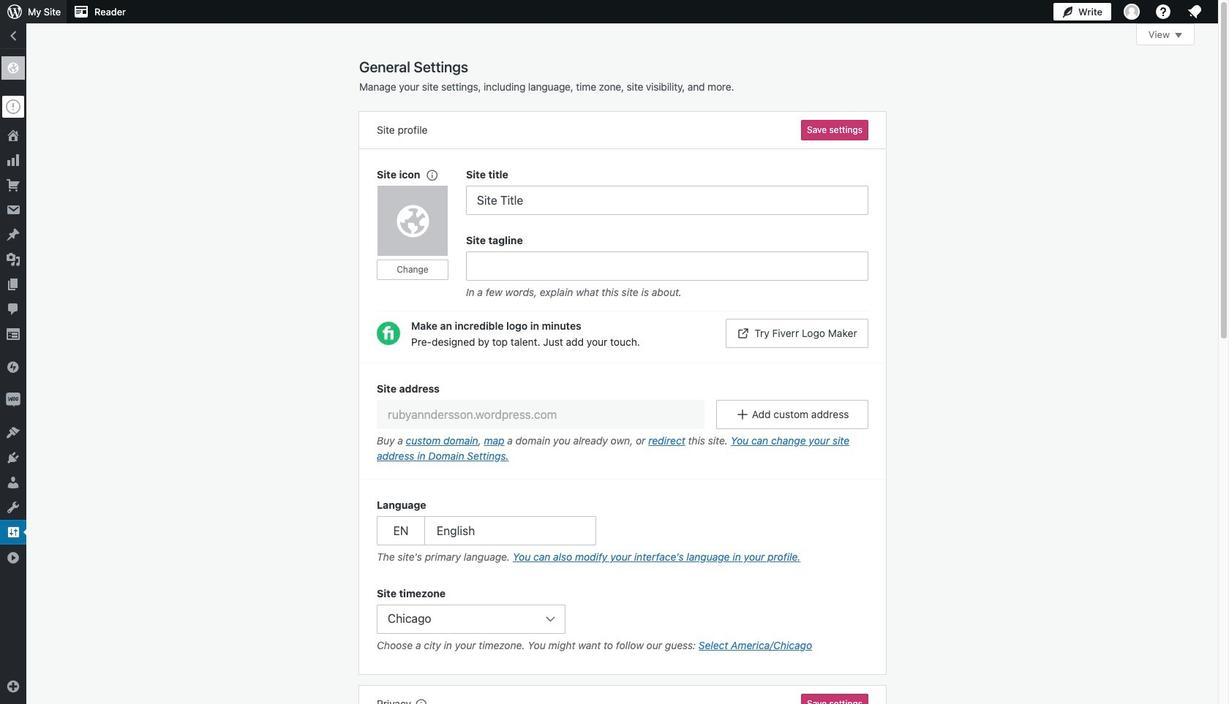 Task type: describe. For each thing, give the bounding box(es) containing it.
my profile image
[[1124, 4, 1140, 20]]

1 img image from the top
[[6, 360, 20, 375]]

manage your notifications image
[[1187, 3, 1204, 20]]

0 vertical spatial more information image
[[425, 168, 438, 181]]

2 img image from the top
[[6, 393, 20, 408]]

help image
[[1155, 3, 1173, 20]]

closed image
[[1176, 33, 1183, 38]]



Task type: vqa. For each thing, say whether or not it's contained in the screenshot.
My Profile image
yes



Task type: locate. For each thing, give the bounding box(es) containing it.
fiverr small logo image
[[377, 322, 400, 346]]

main content
[[359, 23, 1195, 705]]

1 vertical spatial more information image
[[414, 699, 427, 705]]

group
[[377, 167, 466, 304], [466, 167, 869, 215], [466, 233, 869, 304], [359, 363, 886, 480], [377, 498, 869, 569], [377, 586, 869, 658]]

1 vertical spatial img image
[[6, 393, 20, 408]]

0 vertical spatial img image
[[6, 360, 20, 375]]

img image
[[6, 360, 20, 375], [6, 393, 20, 408]]

None text field
[[466, 186, 869, 215], [466, 252, 869, 281], [377, 400, 705, 430], [466, 186, 869, 215], [466, 252, 869, 281], [377, 400, 705, 430]]

more information image
[[425, 168, 438, 181], [414, 699, 427, 705]]



